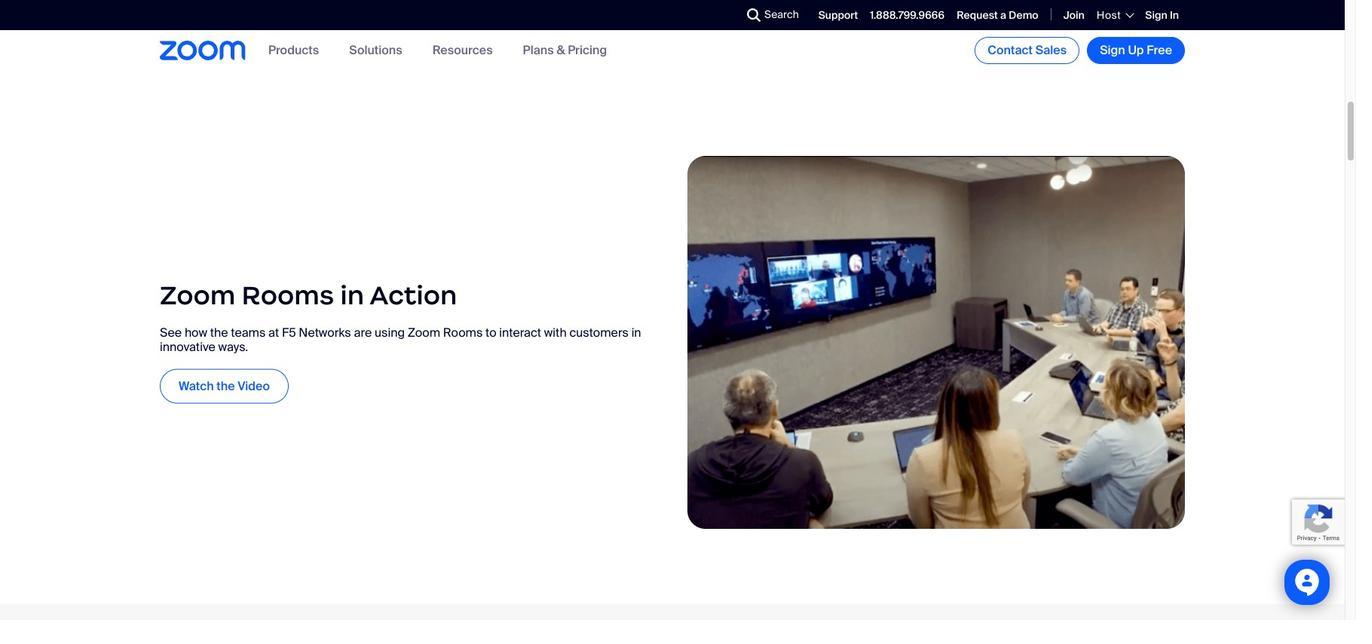 Task type: describe. For each thing, give the bounding box(es) containing it.
watch
[[179, 378, 214, 394]]

zoom inside see how the teams at f5 networks are using zoom rooms to interact with customers in innovative ways.
[[408, 324, 440, 340]]

request a demo link
[[957, 8, 1039, 22]]

rooms inside see how the teams at f5 networks are using zoom rooms to interact with customers in innovative ways.
[[443, 324, 483, 340]]

contact
[[988, 42, 1033, 58]]

sign for sign in
[[1145, 8, 1168, 22]]

with
[[544, 324, 567, 340]]

video
[[238, 378, 270, 394]]

at
[[268, 324, 279, 340]]

watch the video link
[[160, 369, 289, 404]]

contact sales
[[988, 42, 1067, 58]]

interact
[[499, 324, 541, 340]]

solutions button
[[349, 43, 402, 58]]

plans & pricing
[[523, 43, 607, 58]]

request
[[957, 8, 998, 22]]

join
[[1064, 8, 1085, 22]]

watch the video
[[179, 378, 270, 394]]

request a demo
[[957, 8, 1039, 22]]

see
[[160, 324, 182, 340]]

resources button
[[432, 43, 493, 58]]

&
[[557, 43, 565, 58]]

in inside see how the teams at f5 networks are using zoom rooms to interact with customers in innovative ways.
[[632, 324, 641, 340]]

sign for sign up free
[[1100, 42, 1125, 58]]

0 vertical spatial zoom
[[160, 279, 236, 312]]

innovative
[[160, 339, 215, 355]]

the inside see how the teams at f5 networks are using zoom rooms to interact with customers in innovative ways.
[[210, 324, 228, 340]]

search
[[765, 8, 799, 21]]

zoom logo image
[[160, 41, 246, 60]]

0 horizontal spatial in
[[340, 279, 364, 312]]

1 vertical spatial the
[[217, 378, 235, 394]]

using
[[375, 324, 405, 340]]

zoom rooms in action
[[160, 279, 457, 312]]

sign in link
[[1145, 8, 1179, 22]]

resources
[[432, 43, 493, 58]]

host button
[[1097, 8, 1133, 22]]

sign in
[[1145, 8, 1179, 22]]

pricing
[[568, 43, 607, 58]]



Task type: locate. For each thing, give the bounding box(es) containing it.
ways.
[[218, 339, 248, 355]]

join link
[[1064, 8, 1085, 22]]

f5
[[282, 324, 296, 340]]

0 horizontal spatial sign
[[1100, 42, 1125, 58]]

up
[[1128, 42, 1144, 58]]

demo
[[1009, 8, 1039, 22]]

plans
[[523, 43, 554, 58]]

0 vertical spatial rooms
[[242, 279, 334, 312]]

1 vertical spatial in
[[632, 324, 641, 340]]

zoom up how
[[160, 279, 236, 312]]

1.888.799.9666
[[870, 8, 945, 22]]

1 horizontal spatial rooms
[[443, 324, 483, 340]]

sign up free link
[[1087, 37, 1185, 64]]

plans & pricing link
[[523, 43, 607, 58]]

1 horizontal spatial zoom
[[408, 324, 440, 340]]

customers
[[570, 324, 629, 340]]

in right customers
[[632, 324, 641, 340]]

0 vertical spatial sign
[[1145, 8, 1168, 22]]

1 vertical spatial sign
[[1100, 42, 1125, 58]]

1 vertical spatial rooms
[[443, 324, 483, 340]]

1 horizontal spatial in
[[632, 324, 641, 340]]

sign left in
[[1145, 8, 1168, 22]]

rooms left to
[[443, 324, 483, 340]]

zoom right using
[[408, 324, 440, 340]]

rooms
[[242, 279, 334, 312], [443, 324, 483, 340]]

0 vertical spatial the
[[210, 324, 228, 340]]

search image
[[747, 8, 761, 22], [747, 8, 761, 22]]

in
[[340, 279, 364, 312], [632, 324, 641, 340]]

a
[[1001, 8, 1007, 22]]

zoom
[[160, 279, 236, 312], [408, 324, 440, 340]]

None search field
[[692, 3, 751, 27]]

products
[[268, 43, 319, 58]]

support link
[[819, 8, 858, 22]]

0 horizontal spatial zoom
[[160, 279, 236, 312]]

0 vertical spatial in
[[340, 279, 364, 312]]

0 horizontal spatial rooms
[[242, 279, 334, 312]]

contact sales link
[[975, 37, 1080, 64]]

the
[[210, 324, 228, 340], [217, 378, 235, 394]]

rooms up f5
[[242, 279, 334, 312]]

teams
[[231, 324, 266, 340]]

see how the teams at f5 networks are using zoom rooms to interact with customers in innovative ways.
[[160, 324, 641, 355]]

are
[[354, 324, 372, 340]]

in
[[1170, 8, 1179, 22]]

in up are
[[340, 279, 364, 312]]

solutions
[[349, 43, 402, 58]]

how
[[185, 324, 207, 340]]

the left video
[[217, 378, 235, 394]]

networks
[[299, 324, 351, 340]]

to
[[486, 324, 497, 340]]

action
[[370, 279, 457, 312]]

products button
[[268, 43, 319, 58]]

support
[[819, 8, 858, 22]]

free
[[1147, 42, 1172, 58]]

1.888.799.9666 link
[[870, 8, 945, 22]]

sign up free
[[1100, 42, 1172, 58]]

1 horizontal spatial sign
[[1145, 8, 1168, 22]]

the right how
[[210, 324, 228, 340]]

sign left "up"
[[1100, 42, 1125, 58]]

sales
[[1036, 42, 1067, 58]]

sign
[[1145, 8, 1168, 22], [1100, 42, 1125, 58]]

host
[[1097, 8, 1121, 22]]

large in person and virtual panel image
[[688, 156, 1185, 529]]

1 vertical spatial zoom
[[408, 324, 440, 340]]



Task type: vqa. For each thing, say whether or not it's contained in the screenshot.
Free
yes



